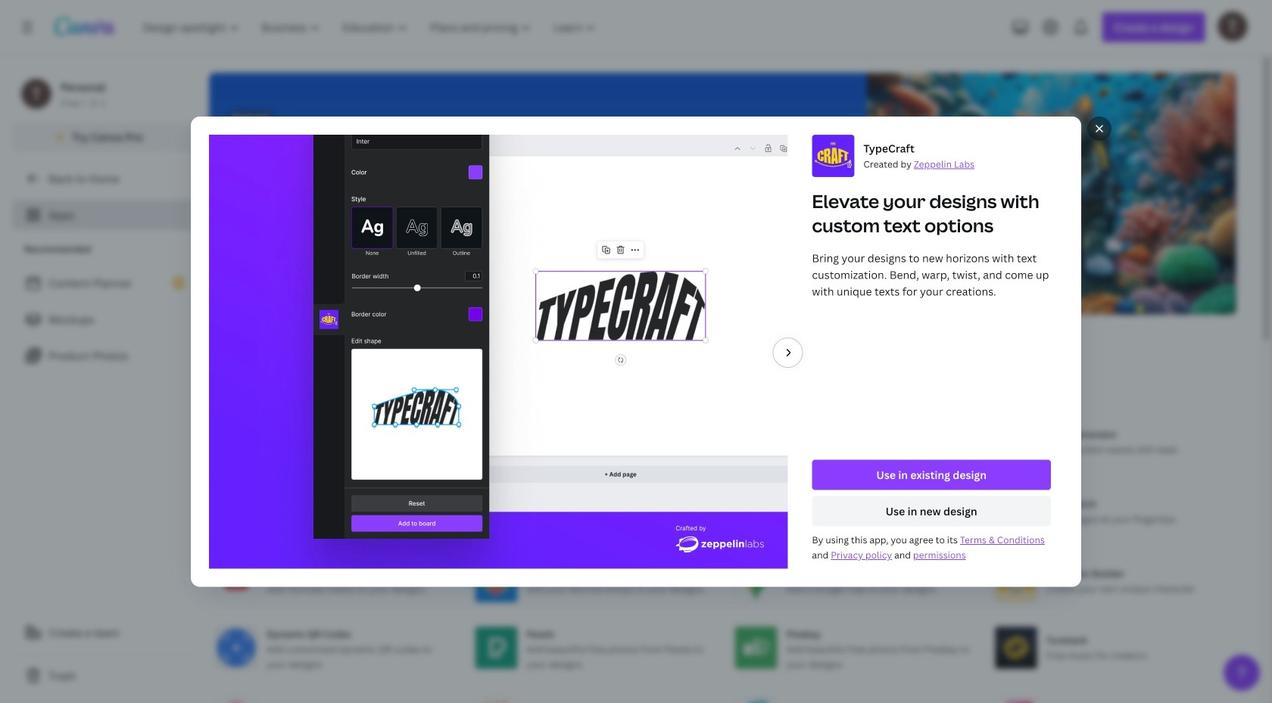 Task type: locate. For each thing, give the bounding box(es) containing it.
an image with a cursor next to a text box containing the prompt "a cat going scuba diving" to generate an image. the generated image of a cat doing scuba diving is behind the text box. image
[[806, 73, 1237, 315]]

list
[[12, 268, 197, 371]]



Task type: describe. For each thing, give the bounding box(es) containing it.
top level navigation element
[[133, 12, 608, 42]]

Input field to search for apps search field
[[239, 328, 472, 357]]



Task type: vqa. For each thing, say whether or not it's contained in the screenshot.
button
no



